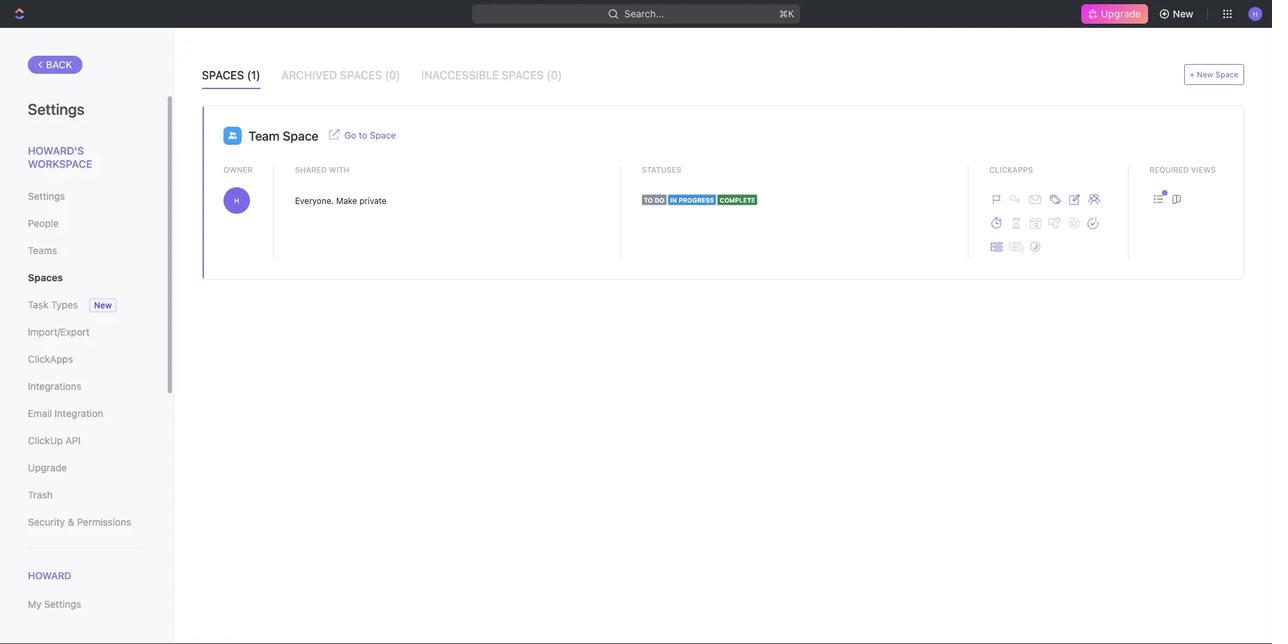 Task type: describe. For each thing, give the bounding box(es) containing it.
clickapps inside settings element
[[28, 353, 73, 365]]

shared
[[295, 165, 327, 174]]

integrations
[[28, 381, 81, 392]]

my
[[28, 599, 41, 610]]

clickup
[[28, 435, 63, 446]]

go to space link
[[344, 128, 396, 140]]

spaces right archived
[[340, 69, 382, 82]]

to inside go to space 'link'
[[359, 130, 367, 140]]

views
[[1191, 165, 1216, 174]]

user group image
[[228, 132, 237, 139]]

0 horizontal spatial space
[[283, 128, 319, 143]]

spaces right inaccessible
[[502, 69, 544, 82]]

required views
[[1150, 165, 1216, 174]]

upgrade inside settings element
[[28, 462, 67, 473]]

in
[[670, 196, 677, 204]]

everyone.
[[295, 196, 334, 205]]

0 vertical spatial h button
[[1244, 3, 1267, 25]]

1 horizontal spatial clickapps
[[989, 165, 1033, 174]]

inaccessible spaces (0)
[[421, 69, 562, 82]]

howard's workspace
[[28, 144, 92, 170]]

0 vertical spatial upgrade
[[1101, 8, 1141, 19]]

settings element
[[0, 28, 174, 644]]

new inside button
[[1173, 8, 1193, 19]]

1 vertical spatial settings
[[28, 190, 65, 202]]

progress
[[679, 196, 714, 204]]

workspace
[[28, 158, 92, 170]]

2 vertical spatial settings
[[44, 599, 81, 610]]

+
[[1190, 70, 1195, 79]]

spaces link
[[28, 266, 139, 290]]

my settings
[[28, 599, 81, 610]]

clickup api
[[28, 435, 81, 446]]

required
[[1150, 165, 1189, 174]]

0 vertical spatial h
[[1253, 10, 1258, 18]]

go
[[344, 130, 356, 140]]

trash link
[[28, 483, 139, 507]]

email integration link
[[28, 402, 139, 425]]

back
[[46, 59, 72, 70]]

types
[[51, 299, 78, 311]]

2 horizontal spatial new
[[1197, 70, 1213, 79]]

statuses
[[642, 165, 681, 174]]

people link
[[28, 212, 139, 235]]

my settings link
[[28, 593, 139, 616]]

archived
[[281, 69, 337, 82]]

permissions
[[77, 516, 131, 528]]

back link
[[28, 56, 83, 74]]

spaces inside settings element
[[28, 272, 63, 283]]

clickapps link
[[28, 347, 139, 371]]

integration
[[55, 408, 103, 419]]



Task type: vqa. For each thing, say whether or not it's contained in the screenshot.
leftmost /
no



Task type: locate. For each thing, give the bounding box(es) containing it.
complete
[[720, 196, 755, 204]]

integrations link
[[28, 375, 139, 398]]

spaces down teams
[[28, 272, 63, 283]]

1 horizontal spatial (0)
[[547, 69, 562, 82]]

(0) for inaccessible spaces (0)
[[547, 69, 562, 82]]

(0) for archived spaces (0)
[[385, 69, 400, 82]]

1 vertical spatial clickapps
[[28, 353, 73, 365]]

space inside go to space 'link'
[[370, 130, 396, 140]]

1 vertical spatial to
[[644, 196, 653, 204]]

task
[[28, 299, 48, 311]]

⌘k
[[779, 8, 794, 19]]

1 horizontal spatial space
[[370, 130, 396, 140]]

2 horizontal spatial space
[[1216, 70, 1239, 79]]

0 horizontal spatial new
[[94, 300, 112, 310]]

spaces (1)
[[202, 69, 260, 82]]

api
[[65, 435, 81, 446]]

make
[[336, 196, 357, 205]]

+ new space
[[1190, 70, 1239, 79]]

new up import/export link
[[94, 300, 112, 310]]

0 horizontal spatial h button
[[224, 187, 253, 214]]

upgrade down the 'clickup' at the left
[[28, 462, 67, 473]]

1 vertical spatial new
[[1197, 70, 1213, 79]]

1 (0) from the left
[[385, 69, 400, 82]]

security & permissions
[[28, 516, 131, 528]]

upgrade
[[1101, 8, 1141, 19], [28, 462, 67, 473]]

space for + new space
[[1216, 70, 1239, 79]]

0 vertical spatial upgrade link
[[1082, 4, 1148, 24]]

0 vertical spatial new
[[1173, 8, 1193, 19]]

go to space
[[344, 130, 396, 140]]

do
[[655, 196, 665, 204]]

howard
[[28, 570, 71, 581]]

space up shared
[[283, 128, 319, 143]]

archived spaces (0)
[[281, 69, 400, 82]]

howard's
[[28, 144, 84, 156]]

security & permissions link
[[28, 510, 139, 534]]

1 vertical spatial upgrade link
[[28, 456, 139, 480]]

new
[[1173, 8, 1193, 19], [1197, 70, 1213, 79], [94, 300, 112, 310]]

team
[[249, 128, 280, 143]]

upgrade link
[[1082, 4, 1148, 24], [28, 456, 139, 480]]

team space
[[249, 128, 319, 143]]

h
[[1253, 10, 1258, 18], [234, 196, 239, 204]]

1 vertical spatial h
[[234, 196, 239, 204]]

upgrade link down clickup api link
[[28, 456, 139, 480]]

2 vertical spatial new
[[94, 300, 112, 310]]

people
[[28, 218, 59, 229]]

0 vertical spatial to
[[359, 130, 367, 140]]

with
[[329, 165, 350, 174]]

1 horizontal spatial upgrade link
[[1082, 4, 1148, 24]]

upgrade left new button
[[1101, 8, 1141, 19]]

new button
[[1154, 3, 1202, 25]]

1 horizontal spatial new
[[1173, 8, 1193, 19]]

0 vertical spatial settings
[[28, 100, 85, 118]]

trash
[[28, 489, 53, 501]]

email integration
[[28, 408, 103, 419]]

owner
[[224, 165, 253, 174]]

spaces
[[202, 69, 244, 82], [340, 69, 382, 82], [502, 69, 544, 82], [28, 272, 63, 283]]

shared with
[[295, 165, 350, 174]]

settings
[[28, 100, 85, 118], [28, 190, 65, 202], [44, 599, 81, 610]]

security
[[28, 516, 65, 528]]

to
[[359, 130, 367, 140], [644, 196, 653, 204]]

new up +
[[1173, 8, 1193, 19]]

settings up howard's
[[28, 100, 85, 118]]

new inside settings element
[[94, 300, 112, 310]]

email
[[28, 408, 52, 419]]

space right +
[[1216, 70, 1239, 79]]

(0)
[[385, 69, 400, 82], [547, 69, 562, 82]]

import/export link
[[28, 320, 139, 344]]

spaces left (1)
[[202, 69, 244, 82]]

space
[[1216, 70, 1239, 79], [283, 128, 319, 143], [370, 130, 396, 140]]

space for go to space
[[370, 130, 396, 140]]

clickup api link
[[28, 429, 139, 453]]

0 horizontal spatial clickapps
[[28, 353, 73, 365]]

space right go on the top
[[370, 130, 396, 140]]

teams
[[28, 245, 57, 256]]

(1)
[[247, 69, 260, 82]]

1 horizontal spatial upgrade
[[1101, 8, 1141, 19]]

0 vertical spatial clickapps
[[989, 165, 1033, 174]]

teams link
[[28, 239, 139, 263]]

0 horizontal spatial (0)
[[385, 69, 400, 82]]

to right go on the top
[[359, 130, 367, 140]]

2 (0) from the left
[[547, 69, 562, 82]]

search...
[[625, 8, 664, 19]]

1 vertical spatial h button
[[224, 187, 253, 214]]

0 horizontal spatial upgrade link
[[28, 456, 139, 480]]

private
[[359, 196, 387, 205]]

0 horizontal spatial h
[[234, 196, 239, 204]]

1 vertical spatial upgrade
[[28, 462, 67, 473]]

0 horizontal spatial upgrade
[[28, 462, 67, 473]]

1 horizontal spatial h
[[1253, 10, 1258, 18]]

settings right my in the left bottom of the page
[[44, 599, 81, 610]]

settings up people
[[28, 190, 65, 202]]

0 horizontal spatial to
[[359, 130, 367, 140]]

settings link
[[28, 185, 139, 208]]

&
[[68, 516, 74, 528]]

everyone. make private
[[295, 196, 387, 205]]

1 horizontal spatial h button
[[1244, 3, 1267, 25]]

inaccessible
[[421, 69, 499, 82]]

clickapps
[[989, 165, 1033, 174], [28, 353, 73, 365]]

h button
[[1244, 3, 1267, 25], [224, 187, 253, 214]]

1 horizontal spatial to
[[644, 196, 653, 204]]

new right +
[[1197, 70, 1213, 79]]

to do in progress complete
[[644, 196, 755, 204]]

to left 'do'
[[644, 196, 653, 204]]

upgrade link left new button
[[1082, 4, 1148, 24]]

import/export
[[28, 326, 90, 338]]

task types
[[28, 299, 78, 311]]



